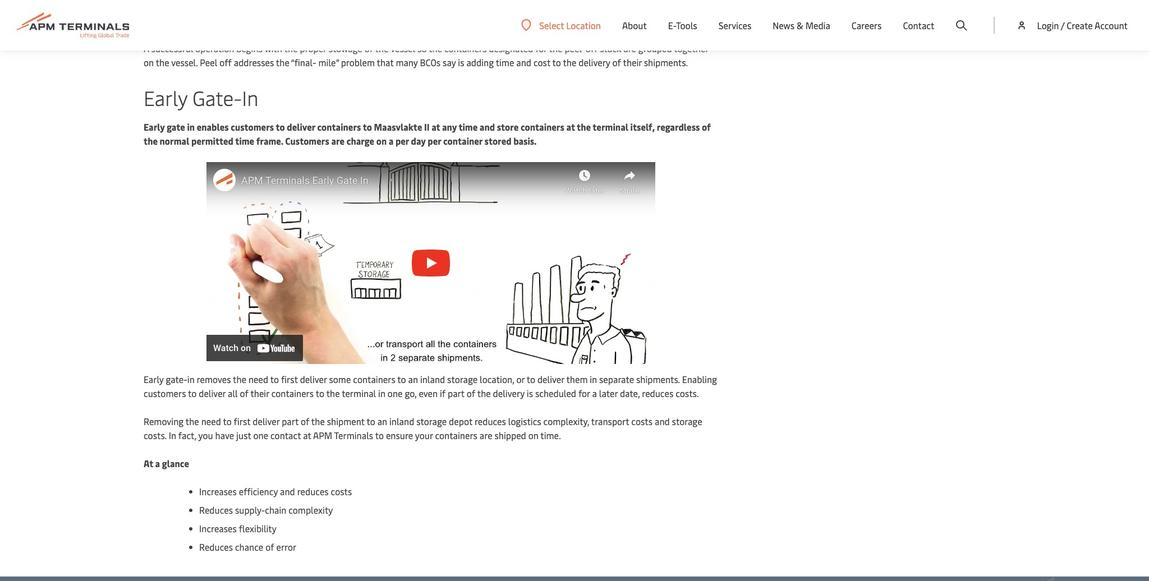Task type: describe. For each thing, give the bounding box(es) containing it.
1 per from the left
[[396, 135, 409, 147]]

together
[[674, 42, 709, 54]]

at a glance
[[144, 458, 189, 470]]

ii
[[424, 121, 430, 133]]

date,
[[620, 387, 640, 400]]

efficiency
[[239, 486, 278, 498]]

you
[[198, 429, 213, 442]]

deliver down removes
[[199, 387, 226, 400]]

on inside a successful operation begins with the proper stowage of the vessel so the containers designated for the peel-off stack are grouped together on the vessel. peel off addresses the "final- mile" problem that many bcos say is adding time and cost to the delivery of their shipments.
[[144, 56, 154, 68]]

of right if
[[467, 387, 476, 400]]

shipments. inside a successful operation begins with the proper stowage of the vessel so the containers designated for the peel-off stack are grouped together on the vessel. peel off addresses the "final- mile" problem that many bcos say is adding time and cost to the delivery of their shipments.
[[644, 56, 688, 68]]

enables
[[197, 121, 229, 133]]

services
[[719, 19, 752, 31]]

select location
[[540, 19, 601, 31]]

containers right some
[[353, 373, 396, 386]]

deliver inside the removing the need to first deliver part of the shipment to an inland storage depot reduces logistics complexity, transport costs and storage costs. in fact, you have just one contact at apm terminals to ensure your containers are shipped on time.
[[253, 415, 280, 428]]

account
[[1095, 19, 1128, 31]]

an inside the removing the need to first deliver part of the shipment to an inland storage depot reduces logistics complexity, transport costs and storage costs. in fact, you have just one contact at apm terminals to ensure your containers are shipped on time.
[[378, 415, 387, 428]]

customers
[[285, 135, 329, 147]]

vessel
[[391, 42, 416, 54]]

regardless
[[657, 121, 700, 133]]

2 horizontal spatial storage
[[672, 415, 703, 428]]

location,
[[480, 373, 515, 386]]

shipments. inside early gate-in removes the need to first deliver some containers to an inland storage location, or to deliver them in separate shipments. enabling customers to deliver all of their containers to the terminal in one go, even if part of the delivery is scheduled for a later date, reduces costs.
[[637, 373, 680, 386]]

shipment
[[327, 415, 365, 428]]

on inside the removing the need to first deliver part of the shipment to an inland storage depot reduces logistics complexity, transport costs and storage costs. in fact, you have just one contact at apm terminals to ensure your containers are shipped on time.
[[529, 429, 539, 442]]

later
[[599, 387, 618, 400]]

costs. inside the removing the need to first deliver part of the shipment to an inland storage depot reduces logistics complexity, transport costs and storage costs. in fact, you have just one contact at apm terminals to ensure your containers are shipped on time.
[[144, 429, 167, 442]]

e-tools button
[[669, 0, 698, 51]]

delivery inside a successful operation begins with the proper stowage of the vessel so the containers designated for the peel-off stack are grouped together on the vessel. peel off addresses the "final- mile" problem that many bcos say is adding time and cost to the delivery of their shipments.
[[579, 56, 611, 68]]

problem
[[341, 56, 375, 68]]

any
[[442, 121, 457, 133]]

glance
[[162, 458, 189, 470]]

increases flexibility
[[199, 523, 277, 535]]

and inside early gate in enables customers to deliver containers to maasvlakte ii at any time and store containers at the terminal itself, regardless of the normal permitted time frame. customers are charge on a per day per container stored basis.
[[480, 121, 495, 133]]

cost
[[534, 56, 551, 68]]

0 vertical spatial in
[[242, 84, 259, 111]]

tools
[[676, 19, 698, 31]]

contact button
[[903, 0, 935, 51]]

of right all
[[240, 387, 249, 400]]

0 horizontal spatial costs
[[331, 486, 352, 498]]

even
[[419, 387, 438, 400]]

0 vertical spatial off
[[586, 42, 598, 54]]

first inside early gate-in removes the need to first deliver some containers to an inland storage location, or to deliver them in separate shipments. enabling customers to deliver all of their containers to the terminal in one go, even if part of the delivery is scheduled for a later date, reduces costs.
[[281, 373, 298, 386]]

1 vertical spatial time
[[459, 121, 478, 133]]

adding
[[467, 56, 494, 68]]

gate-
[[166, 373, 187, 386]]

early for early gate-in removes the need to first deliver some containers to an inland storage location, or to deliver them in separate shipments. enabling customers to deliver all of their containers to the terminal in one go, even if part of the delivery is scheduled for a later date, reduces costs.
[[144, 373, 164, 386]]

supply-
[[235, 504, 265, 516]]

about
[[623, 19, 647, 31]]

news & media button
[[773, 0, 831, 51]]

say
[[443, 56, 456, 68]]

container
[[443, 135, 483, 147]]

need inside early gate-in removes the need to first deliver some containers to an inland storage location, or to deliver them in separate shipments. enabling customers to deliver all of their containers to the terminal in one go, even if part of the delivery is scheduled for a later date, reduces costs.
[[249, 373, 268, 386]]

services button
[[719, 0, 752, 51]]

depot
[[449, 415, 473, 428]]

first inside the removing the need to first deliver part of the shipment to an inland storage depot reduces logistics complexity, transport costs and storage costs. in fact, you have just one contact at apm terminals to ensure your containers are shipped on time.
[[234, 415, 251, 428]]

begins
[[236, 42, 263, 54]]

delivery inside early gate-in removes the need to first deliver some containers to an inland storage location, or to deliver them in separate shipments. enabling customers to deliver all of their containers to the terminal in one go, even if part of the delivery is scheduled for a later date, reduces costs.
[[493, 387, 525, 400]]

successful
[[151, 42, 193, 54]]

your
[[415, 429, 433, 442]]

have
[[215, 429, 234, 442]]

is inside a successful operation begins with the proper stowage of the vessel so the containers designated for the peel-off stack are grouped together on the vessel. peel off addresses the "final- mile" problem that many bcos say is adding time and cost to the delivery of their shipments.
[[458, 56, 465, 68]]

at inside the removing the need to first deliver part of the shipment to an inland storage depot reduces logistics complexity, transport costs and storage costs. in fact, you have just one contact at apm terminals to ensure your containers are shipped on time.
[[303, 429, 311, 442]]

storage inside early gate-in removes the need to first deliver some containers to an inland storage location, or to deliver them in separate shipments. enabling customers to deliver all of their containers to the terminal in one go, even if part of the delivery is scheduled for a later date, reduces costs.
[[447, 373, 478, 386]]

chance
[[235, 541, 263, 554]]

a inside early gate in enables customers to deliver containers to maasvlakte ii at any time and store containers at the terminal itself, regardless of the normal permitted time frame. customers are charge on a per day per container stored basis.
[[389, 135, 394, 147]]

a successful operation begins with the proper stowage of the vessel so the containers designated for the peel-off stack are grouped together on the vessel. peel off addresses the "final- mile" problem that many bcos say is adding time and cost to the delivery of their shipments.
[[144, 42, 709, 68]]

for inside a successful operation begins with the proper stowage of the vessel so the containers designated for the peel-off stack are grouped together on the vessel. peel off addresses the "final- mile" problem that many bcos say is adding time and cost to the delivery of their shipments.
[[536, 42, 547, 54]]

terminals
[[334, 429, 373, 442]]

of inside early gate in enables customers to deliver containers to maasvlakte ii at any time and store containers at the terminal itself, regardless of the normal permitted time frame. customers are charge on a per day per container stored basis.
[[702, 121, 711, 133]]

in left go,
[[378, 387, 386, 400]]

store
[[497, 121, 519, 133]]

to inside a successful operation begins with the proper stowage of the vessel so the containers designated for the peel-off stack are grouped together on the vessel. peel off addresses the "final- mile" problem that many bcos say is adding time and cost to the delivery of their shipments.
[[553, 56, 561, 68]]

login
[[1038, 19, 1060, 31]]

costs inside the removing the need to first deliver part of the shipment to an inland storage depot reduces logistics complexity, transport costs and storage costs. in fact, you have just one contact at apm terminals to ensure your containers are shipped on time.
[[632, 415, 653, 428]]

if
[[440, 387, 446, 400]]

stack
[[600, 42, 622, 54]]

complexity,
[[544, 415, 590, 428]]

about button
[[623, 0, 647, 51]]

maasvlakte
[[374, 121, 422, 133]]

frame.
[[256, 135, 283, 147]]

login / create account link
[[1017, 0, 1128, 51]]

mile"
[[319, 56, 339, 68]]

an inside early gate-in removes the need to first deliver some containers to an inland storage location, or to deliver them in separate shipments. enabling customers to deliver all of their containers to the terminal in one go, even if part of the delivery is scheduled for a later date, reduces costs.
[[408, 373, 418, 386]]

2 per from the left
[[428, 135, 441, 147]]

terminal inside early gate in enables customers to deliver containers to maasvlakte ii at any time and store containers at the terminal itself, regardless of the normal permitted time frame. customers are charge on a per day per container stored basis.
[[593, 121, 629, 133]]

a
[[144, 42, 149, 54]]

2 vertical spatial a
[[155, 458, 160, 470]]

inland inside the removing the need to first deliver part of the shipment to an inland storage depot reduces logistics complexity, transport costs and storage costs. in fact, you have just one contact at apm terminals to ensure your containers are shipped on time.
[[390, 415, 414, 428]]

careers
[[852, 19, 882, 31]]

of inside the removing the need to first deliver part of the shipment to an inland storage depot reduces logistics complexity, transport costs and storage costs. in fact, you have just one contact at apm terminals to ensure your containers are shipped on time.
[[301, 415, 309, 428]]

itself,
[[631, 121, 655, 133]]

/
[[1061, 19, 1065, 31]]

them
[[567, 373, 588, 386]]

deliver up the scheduled
[[538, 373, 565, 386]]

removing
[[144, 415, 184, 428]]

contact
[[271, 429, 301, 442]]

early gate in enables customers to deliver containers to maasvlakte ii at any time and store containers at the terminal itself, regardless of the normal permitted time frame. customers are charge on a per day per container stored basis.
[[144, 121, 711, 147]]

shipped
[[495, 429, 526, 442]]

early gate-in removes the need to first deliver some containers to an inland storage location, or to deliver them in separate shipments. enabling customers to deliver all of their containers to the terminal in one go, even if part of the delivery is scheduled for a later date, reduces costs.
[[144, 373, 717, 400]]

of left error
[[266, 541, 274, 554]]

chain
[[265, 504, 286, 516]]

one inside early gate-in removes the need to first deliver some containers to an inland storage location, or to deliver them in separate shipments. enabling customers to deliver all of their containers to the terminal in one go, even if part of the delivery is scheduled for a later date, reduces costs.
[[388, 387, 403, 400]]

permitted
[[191, 135, 234, 147]]

stored
[[485, 135, 512, 147]]

inland inside early gate-in removes the need to first deliver some containers to an inland storage location, or to deliver them in separate shipments. enabling customers to deliver all of their containers to the terminal in one go, even if part of the delivery is scheduled for a later date, reduces costs.
[[420, 373, 445, 386]]

at
[[144, 458, 153, 470]]

on inside early gate in enables customers to deliver containers to maasvlakte ii at any time and store containers at the terminal itself, regardless of the normal permitted time frame. customers are charge on a per day per container stored basis.
[[377, 135, 387, 147]]

their inside a successful operation begins with the proper stowage of the vessel so the containers designated for the peel-off stack are grouped together on the vessel. peel off addresses the "final- mile" problem that many bcos say is adding time and cost to the delivery of their shipments.
[[623, 56, 642, 68]]

location
[[567, 19, 601, 31]]

vessel.
[[171, 56, 198, 68]]

stowage
[[329, 42, 363, 54]]

ensure
[[386, 429, 413, 442]]

gate-
[[193, 84, 242, 111]]

gate
[[167, 121, 185, 133]]

reduces for reduces supply-chain complexity
[[199, 504, 233, 516]]

increases efficiency and reduces costs
[[199, 486, 352, 498]]



Task type: locate. For each thing, give the bounding box(es) containing it.
costs up "complexity"
[[331, 486, 352, 498]]

0 horizontal spatial costs.
[[144, 429, 167, 442]]

in right gate
[[187, 121, 195, 133]]

first left some
[[281, 373, 298, 386]]

and left cost
[[517, 56, 532, 68]]

designated
[[489, 42, 533, 54]]

in down addresses
[[242, 84, 259, 111]]

bcos
[[420, 56, 441, 68]]

one left go,
[[388, 387, 403, 400]]

1 vertical spatial terminal
[[342, 387, 376, 400]]

part right if
[[448, 387, 465, 400]]

1 vertical spatial costs
[[331, 486, 352, 498]]

1 vertical spatial shipments.
[[637, 373, 680, 386]]

peel-
[[565, 42, 586, 54]]

one
[[388, 387, 403, 400], [253, 429, 268, 442]]

reduces supply-chain complexity
[[199, 504, 333, 516]]

in right them
[[590, 373, 597, 386]]

increases up reduces chance of error
[[199, 523, 237, 535]]

1 horizontal spatial reduces
[[475, 415, 506, 428]]

one inside the removing the need to first deliver part of the shipment to an inland storage depot reduces logistics complexity, transport costs and storage costs. in fact, you have just one contact at apm terminals to ensure your containers are shipped on time.
[[253, 429, 268, 442]]

1 horizontal spatial off
[[586, 42, 598, 54]]

0 vertical spatial shipments.
[[644, 56, 688, 68]]

time down designated
[[496, 56, 514, 68]]

complexity
[[289, 504, 333, 516]]

0 vertical spatial increases
[[199, 486, 237, 498]]

costs. down enabling
[[676, 387, 699, 400]]

customers inside early gate in enables customers to deliver containers to maasvlakte ii at any time and store containers at the terminal itself, regardless of the normal permitted time frame. customers are charge on a per day per container stored basis.
[[231, 121, 274, 133]]

increases
[[199, 486, 237, 498], [199, 523, 237, 535]]

1 horizontal spatial costs
[[632, 415, 653, 428]]

1 reduces from the top
[[199, 504, 233, 516]]

part up contact
[[282, 415, 299, 428]]

1 horizontal spatial per
[[428, 135, 441, 147]]

just
[[236, 429, 251, 442]]

reduces
[[199, 504, 233, 516], [199, 541, 233, 554]]

2 vertical spatial early
[[144, 373, 164, 386]]

1 horizontal spatial one
[[388, 387, 403, 400]]

0 horizontal spatial one
[[253, 429, 268, 442]]

0 horizontal spatial storage
[[417, 415, 447, 428]]

2 horizontal spatial reduces
[[642, 387, 674, 400]]

containers down depot
[[435, 429, 478, 442]]

reduces up 'shipped'
[[475, 415, 506, 428]]

is right say
[[458, 56, 465, 68]]

0 vertical spatial inland
[[420, 373, 445, 386]]

on right charge
[[377, 135, 387, 147]]

so
[[418, 42, 427, 54]]

1 vertical spatial first
[[234, 415, 251, 428]]

apm
[[313, 429, 332, 442]]

early for early gate in enables customers to deliver containers to maasvlakte ii at any time and store containers at the terminal itself, regardless of the normal permitted time frame. customers are charge on a per day per container stored basis.
[[144, 121, 165, 133]]

in inside the removing the need to first deliver part of the shipment to an inland storage depot reduces logistics complexity, transport costs and storage costs. in fact, you have just one contact at apm terminals to ensure your containers are shipped on time.
[[169, 429, 176, 442]]

delivery down stack
[[579, 56, 611, 68]]

of right regardless
[[702, 121, 711, 133]]

on down the a
[[144, 56, 154, 68]]

containers up contact
[[272, 387, 314, 400]]

costs
[[632, 415, 653, 428], [331, 486, 352, 498]]

operation
[[196, 42, 234, 54]]

0 horizontal spatial off
[[220, 56, 232, 68]]

0 vertical spatial delivery
[[579, 56, 611, 68]]

2 horizontal spatial at
[[567, 121, 575, 133]]

removes
[[197, 373, 231, 386]]

1 vertical spatial inland
[[390, 415, 414, 428]]

customers
[[231, 121, 274, 133], [144, 387, 186, 400]]

costs. inside early gate-in removes the need to first deliver some containers to an inland storage location, or to deliver them in separate shipments. enabling customers to deliver all of their containers to the terminal in one go, even if part of the delivery is scheduled for a later date, reduces costs.
[[676, 387, 699, 400]]

1 horizontal spatial terminal
[[593, 121, 629, 133]]

a right 'at'
[[155, 458, 160, 470]]

2 early from the top
[[144, 121, 165, 133]]

containers up adding
[[445, 42, 487, 54]]

0 horizontal spatial an
[[378, 415, 387, 428]]

1 horizontal spatial is
[[527, 387, 533, 400]]

reduces up increases flexibility on the left of page
[[199, 504, 233, 516]]

in
[[187, 121, 195, 133], [187, 373, 195, 386], [590, 373, 597, 386], [378, 387, 386, 400]]

reduces chance of error
[[199, 541, 297, 554]]

peel
[[200, 56, 217, 68]]

inland up even
[[420, 373, 445, 386]]

are inside early gate in enables customers to deliver containers to maasvlakte ii at any time and store containers at the terminal itself, regardless of the normal permitted time frame. customers are charge on a per day per container stored basis.
[[331, 135, 345, 147]]

part inside the removing the need to first deliver part of the shipment to an inland storage depot reduces logistics complexity, transport costs and storage costs. in fact, you have just one contact at apm terminals to ensure your containers are shipped on time.
[[282, 415, 299, 428]]

1 vertical spatial a
[[593, 387, 597, 400]]

"final-
[[291, 56, 316, 68]]

select
[[540, 19, 564, 31]]

is inside early gate-in removes the need to first deliver some containers to an inland storage location, or to deliver them in separate shipments. enabling customers to deliver all of their containers to the terminal in one go, even if part of the delivery is scheduled for a later date, reduces costs.
[[527, 387, 533, 400]]

early left the gate-
[[144, 373, 164, 386]]

of up contact
[[301, 415, 309, 428]]

per down 'maasvlakte'
[[396, 135, 409, 147]]

of up "problem"
[[365, 42, 373, 54]]

careers button
[[852, 0, 882, 51]]

1 horizontal spatial part
[[448, 387, 465, 400]]

2 vertical spatial on
[[529, 429, 539, 442]]

0 horizontal spatial part
[[282, 415, 299, 428]]

a left later
[[593, 387, 597, 400]]

part inside early gate-in removes the need to first deliver some containers to an inland storage location, or to deliver them in separate shipments. enabling customers to deliver all of their containers to the terminal in one go, even if part of the delivery is scheduled for a later date, reduces costs.
[[448, 387, 465, 400]]

basis.
[[514, 135, 537, 147]]

0 horizontal spatial for
[[536, 42, 547, 54]]

1 early from the top
[[144, 84, 187, 111]]

need inside the removing the need to first deliver part of the shipment to an inland storage depot reduces logistics complexity, transport costs and storage costs. in fact, you have just one contact at apm terminals to ensure your containers are shipped on time.
[[201, 415, 221, 428]]

1 vertical spatial their
[[251, 387, 269, 400]]

transport
[[592, 415, 630, 428]]

0 vertical spatial part
[[448, 387, 465, 400]]

1 horizontal spatial are
[[480, 429, 493, 442]]

per
[[396, 135, 409, 147], [428, 135, 441, 147]]

reduces
[[642, 387, 674, 400], [475, 415, 506, 428], [297, 486, 329, 498]]

deliver inside early gate in enables customers to deliver containers to maasvlakte ii at any time and store containers at the terminal itself, regardless of the normal permitted time frame. customers are charge on a per day per container stored basis.
[[287, 121, 315, 133]]

news
[[773, 19, 795, 31]]

0 vertical spatial costs
[[632, 415, 653, 428]]

terminal down some
[[342, 387, 376, 400]]

is left the scheduled
[[527, 387, 533, 400]]

0 horizontal spatial time
[[235, 135, 254, 147]]

need up the you
[[201, 415, 221, 428]]

0 vertical spatial one
[[388, 387, 403, 400]]

need right removes
[[249, 373, 268, 386]]

0 horizontal spatial in
[[169, 429, 176, 442]]

reduces inside early gate-in removes the need to first deliver some containers to an inland storage location, or to deliver them in separate shipments. enabling customers to deliver all of their containers to the terminal in one go, even if part of the delivery is scheduled for a later date, reduces costs.
[[642, 387, 674, 400]]

early up gate
[[144, 84, 187, 111]]

shipments. down grouped
[[644, 56, 688, 68]]

on down logistics
[[529, 429, 539, 442]]

0 horizontal spatial reduces
[[297, 486, 329, 498]]

1 horizontal spatial at
[[432, 121, 440, 133]]

part
[[448, 387, 465, 400], [282, 415, 299, 428]]

is
[[458, 56, 465, 68], [527, 387, 533, 400]]

e-
[[669, 19, 676, 31]]

1 vertical spatial delivery
[[493, 387, 525, 400]]

media
[[806, 19, 831, 31]]

in inside early gate in enables customers to deliver containers to maasvlakte ii at any time and store containers at the terminal itself, regardless of the normal permitted time frame. customers are charge on a per day per container stored basis.
[[187, 121, 195, 133]]

0 vertical spatial customers
[[231, 121, 274, 133]]

increases up supply- at left bottom
[[199, 486, 237, 498]]

1 horizontal spatial inland
[[420, 373, 445, 386]]

1 vertical spatial need
[[201, 415, 221, 428]]

0 vertical spatial terminal
[[593, 121, 629, 133]]

and
[[517, 56, 532, 68], [480, 121, 495, 133], [655, 415, 670, 428], [280, 486, 295, 498]]

customers inside early gate-in removes the need to first deliver some containers to an inland storage location, or to deliver them in separate shipments. enabling customers to deliver all of their containers to the terminal in one go, even if part of the delivery is scheduled for a later date, reduces costs.
[[144, 387, 186, 400]]

storage down enabling
[[672, 415, 703, 428]]

1 vertical spatial customers
[[144, 387, 186, 400]]

storage
[[447, 373, 478, 386], [417, 415, 447, 428], [672, 415, 703, 428]]

and up chain
[[280, 486, 295, 498]]

time up container
[[459, 121, 478, 133]]

customers up frame.
[[231, 121, 274, 133]]

1 vertical spatial part
[[282, 415, 299, 428]]

error
[[276, 541, 297, 554]]

and up stored
[[480, 121, 495, 133]]

an up ensure
[[378, 415, 387, 428]]

grouped
[[639, 42, 672, 54]]

early left gate
[[144, 121, 165, 133]]

1 vertical spatial on
[[377, 135, 387, 147]]

1 vertical spatial for
[[579, 387, 590, 400]]

containers
[[445, 42, 487, 54], [317, 121, 361, 133], [521, 121, 565, 133], [353, 373, 396, 386], [272, 387, 314, 400], [435, 429, 478, 442]]

customers down the gate-
[[144, 387, 186, 400]]

time left frame.
[[235, 135, 254, 147]]

time.
[[541, 429, 561, 442]]

for down them
[[579, 387, 590, 400]]

in left removes
[[187, 373, 195, 386]]

some
[[329, 373, 351, 386]]

reduces right date,
[[642, 387, 674, 400]]

0 horizontal spatial per
[[396, 135, 409, 147]]

0 vertical spatial a
[[389, 135, 394, 147]]

reduces inside the removing the need to first deliver part of the shipment to an inland storage depot reduces logistics complexity, transport costs and storage costs. in fact, you have just one contact at apm terminals to ensure your containers are shipped on time.
[[475, 415, 506, 428]]

e-tools
[[669, 19, 698, 31]]

1 horizontal spatial first
[[281, 373, 298, 386]]

are left 'shipped'
[[480, 429, 493, 442]]

early inside early gate-in removes the need to first deliver some containers to an inland storage location, or to deliver them in separate shipments. enabling customers to deliver all of their containers to the terminal in one go, even if part of the delivery is scheduled for a later date, reduces costs.
[[144, 373, 164, 386]]

0 vertical spatial need
[[249, 373, 268, 386]]

increases for increases flexibility
[[199, 523, 237, 535]]

increases for increases efficiency and reduces costs
[[199, 486, 237, 498]]

are inside a successful operation begins with the proper stowage of the vessel so the containers designated for the peel-off stack are grouped together on the vessel. peel off addresses the "final- mile" problem that many bcos say is adding time and cost to the delivery of their shipments.
[[624, 42, 637, 54]]

2 vertical spatial time
[[235, 135, 254, 147]]

for inside early gate-in removes the need to first deliver some containers to an inland storage location, or to deliver them in separate shipments. enabling customers to deliver all of their containers to the terminal in one go, even if part of the delivery is scheduled for a later date, reduces costs.
[[579, 387, 590, 400]]

first up just on the left bottom of page
[[234, 415, 251, 428]]

1 vertical spatial are
[[331, 135, 345, 147]]

to
[[553, 56, 561, 68], [276, 121, 285, 133], [363, 121, 372, 133], [270, 373, 279, 386], [398, 373, 406, 386], [527, 373, 536, 386], [188, 387, 197, 400], [316, 387, 325, 400], [223, 415, 232, 428], [367, 415, 375, 428], [375, 429, 384, 442]]

0 vertical spatial time
[[496, 56, 514, 68]]

1 vertical spatial an
[[378, 415, 387, 428]]

delivery
[[579, 56, 611, 68], [493, 387, 525, 400]]

delivery down 'location,'
[[493, 387, 525, 400]]

2 vertical spatial are
[[480, 429, 493, 442]]

1 horizontal spatial on
[[377, 135, 387, 147]]

1 horizontal spatial for
[[579, 387, 590, 400]]

with
[[265, 42, 282, 54]]

0 horizontal spatial customers
[[144, 387, 186, 400]]

containers up basis.
[[521, 121, 565, 133]]

storage left 'location,'
[[447, 373, 478, 386]]

1 vertical spatial reduces
[[475, 415, 506, 428]]

1 horizontal spatial time
[[459, 121, 478, 133]]

1 horizontal spatial delivery
[[579, 56, 611, 68]]

that
[[377, 56, 394, 68]]

0 horizontal spatial at
[[303, 429, 311, 442]]

1 horizontal spatial their
[[623, 56, 642, 68]]

0 horizontal spatial terminal
[[342, 387, 376, 400]]

1 vertical spatial off
[[220, 56, 232, 68]]

are right stack
[[624, 42, 637, 54]]

inland up ensure
[[390, 415, 414, 428]]

first
[[281, 373, 298, 386], [234, 415, 251, 428]]

0 vertical spatial costs.
[[676, 387, 699, 400]]

1 increases from the top
[[199, 486, 237, 498]]

for up cost
[[536, 42, 547, 54]]

shipments. up date,
[[637, 373, 680, 386]]

are left charge
[[331, 135, 345, 147]]

proper
[[300, 42, 327, 54]]

early gate-in
[[144, 84, 259, 111]]

day
[[411, 135, 426, 147]]

0 horizontal spatial are
[[331, 135, 345, 147]]

login / create account
[[1038, 19, 1128, 31]]

reduces down increases flexibility on the left of page
[[199, 541, 233, 554]]

in left the fact,
[[169, 429, 176, 442]]

containers up charge
[[317, 121, 361, 133]]

0 horizontal spatial delivery
[[493, 387, 525, 400]]

containers inside the removing the need to first deliver part of the shipment to an inland storage depot reduces logistics complexity, transport costs and storage costs. in fact, you have just one contact at apm terminals to ensure your containers are shipped on time.
[[435, 429, 478, 442]]

charge
[[347, 135, 375, 147]]

2 horizontal spatial a
[[593, 387, 597, 400]]

1 horizontal spatial in
[[242, 84, 259, 111]]

1 horizontal spatial a
[[389, 135, 394, 147]]

their down grouped
[[623, 56, 642, 68]]

costs. down removing
[[144, 429, 167, 442]]

0 horizontal spatial inland
[[390, 415, 414, 428]]

terminal inside early gate-in removes the need to first deliver some containers to an inland storage location, or to deliver them in separate shipments. enabling customers to deliver all of their containers to the terminal in one go, even if part of the delivery is scheduled for a later date, reduces costs.
[[342, 387, 376, 400]]

early for early gate-in
[[144, 84, 187, 111]]

normal
[[160, 135, 189, 147]]

of down stack
[[613, 56, 621, 68]]

and right transport
[[655, 415, 670, 428]]

and inside a successful operation begins with the proper stowage of the vessel so the containers designated for the peel-off stack are grouped together on the vessel. peel off addresses the "final- mile" problem that many bcos say is adding time and cost to the delivery of their shipments.
[[517, 56, 532, 68]]

1 vertical spatial early
[[144, 121, 165, 133]]

0 vertical spatial are
[[624, 42, 637, 54]]

early
[[144, 84, 187, 111], [144, 121, 165, 133], [144, 373, 164, 386]]

costs.
[[676, 387, 699, 400], [144, 429, 167, 442]]

2 increases from the top
[[199, 523, 237, 535]]

are inside the removing the need to first deliver part of the shipment to an inland storage depot reduces logistics complexity, transport costs and storage costs. in fact, you have just one contact at apm terminals to ensure your containers are shipped on time.
[[480, 429, 493, 442]]

create
[[1067, 19, 1093, 31]]

off right peel
[[220, 56, 232, 68]]

removing the need to first deliver part of the shipment to an inland storage depot reduces logistics complexity, transport costs and storage costs. in fact, you have just one contact at apm terminals to ensure your containers are shipped on time.
[[144, 415, 703, 442]]

deliver up customers
[[287, 121, 315, 133]]

their inside early gate-in removes the need to first deliver some containers to an inland storage location, or to deliver them in separate shipments. enabling customers to deliver all of their containers to the terminal in one go, even if part of the delivery is scheduled for a later date, reduces costs.
[[251, 387, 269, 400]]

reduces for reduces chance of error
[[199, 541, 233, 554]]

0 vertical spatial reduces
[[199, 504, 233, 516]]

0 vertical spatial is
[[458, 56, 465, 68]]

off
[[586, 42, 598, 54], [220, 56, 232, 68]]

inland
[[420, 373, 445, 386], [390, 415, 414, 428]]

on
[[144, 56, 154, 68], [377, 135, 387, 147], [529, 429, 539, 442]]

1 vertical spatial costs.
[[144, 429, 167, 442]]

addresses
[[234, 56, 274, 68]]

deliver up contact
[[253, 415, 280, 428]]

1 horizontal spatial an
[[408, 373, 418, 386]]

off left stack
[[586, 42, 598, 54]]

0 horizontal spatial on
[[144, 56, 154, 68]]

their
[[623, 56, 642, 68], [251, 387, 269, 400]]

storage up your
[[417, 415, 447, 428]]

0 vertical spatial for
[[536, 42, 547, 54]]

2 vertical spatial reduces
[[297, 486, 329, 498]]

per down "ii"
[[428, 135, 441, 147]]

1 horizontal spatial need
[[249, 373, 268, 386]]

reduces up "complexity"
[[297, 486, 329, 498]]

0 vertical spatial on
[[144, 56, 154, 68]]

&
[[797, 19, 804, 31]]

containers inside a successful operation begins with the proper stowage of the vessel so the containers designated for the peel-off stack are grouped together on the vessel. peel off addresses the "final- mile" problem that many bcos say is adding time and cost to the delivery of their shipments.
[[445, 42, 487, 54]]

0 horizontal spatial need
[[201, 415, 221, 428]]

1 horizontal spatial storage
[[447, 373, 478, 386]]

2 horizontal spatial time
[[496, 56, 514, 68]]

a inside early gate-in removes the need to first deliver some containers to an inland storage location, or to deliver them in separate shipments. enabling customers to deliver all of their containers to the terminal in one go, even if part of the delivery is scheduled for a later date, reduces costs.
[[593, 387, 597, 400]]

of
[[365, 42, 373, 54], [613, 56, 621, 68], [702, 121, 711, 133], [240, 387, 249, 400], [467, 387, 476, 400], [301, 415, 309, 428], [266, 541, 274, 554]]

their right all
[[251, 387, 269, 400]]

early inside early gate in enables customers to deliver containers to maasvlakte ii at any time and store containers at the terminal itself, regardless of the normal permitted time frame. customers are charge on a per day per container stored basis.
[[144, 121, 165, 133]]

deliver left some
[[300, 373, 327, 386]]

terminal left itself, on the right top
[[593, 121, 629, 133]]

0 vertical spatial an
[[408, 373, 418, 386]]

2 horizontal spatial on
[[529, 429, 539, 442]]

time inside a successful operation begins with the proper stowage of the vessel so the containers designated for the peel-off stack are grouped together on the vessel. peel off addresses the "final- mile" problem that many bcos say is adding time and cost to the delivery of their shipments.
[[496, 56, 514, 68]]

an up go,
[[408, 373, 418, 386]]

one right just on the left bottom of page
[[253, 429, 268, 442]]

costs down date,
[[632, 415, 653, 428]]

2 horizontal spatial are
[[624, 42, 637, 54]]

and inside the removing the need to first deliver part of the shipment to an inland storage depot reduces logistics complexity, transport costs and storage costs. in fact, you have just one contact at apm terminals to ensure your containers are shipped on time.
[[655, 415, 670, 428]]

go,
[[405, 387, 417, 400]]

0 vertical spatial first
[[281, 373, 298, 386]]

0 vertical spatial reduces
[[642, 387, 674, 400]]

flexibility
[[239, 523, 277, 535]]

0 horizontal spatial is
[[458, 56, 465, 68]]

select location button
[[522, 19, 601, 31]]

2 reduces from the top
[[199, 541, 233, 554]]

3 early from the top
[[144, 373, 164, 386]]

1 horizontal spatial customers
[[231, 121, 274, 133]]

0 horizontal spatial first
[[234, 415, 251, 428]]

contact
[[903, 19, 935, 31]]

a down 'maasvlakte'
[[389, 135, 394, 147]]

all
[[228, 387, 238, 400]]



Task type: vqa. For each thing, say whether or not it's contained in the screenshot.
"Status" button for 'CARGO CUTOFF' button corresponding to 2nd Hazardous Cutoff button from right's Scheduled Arrival
no



